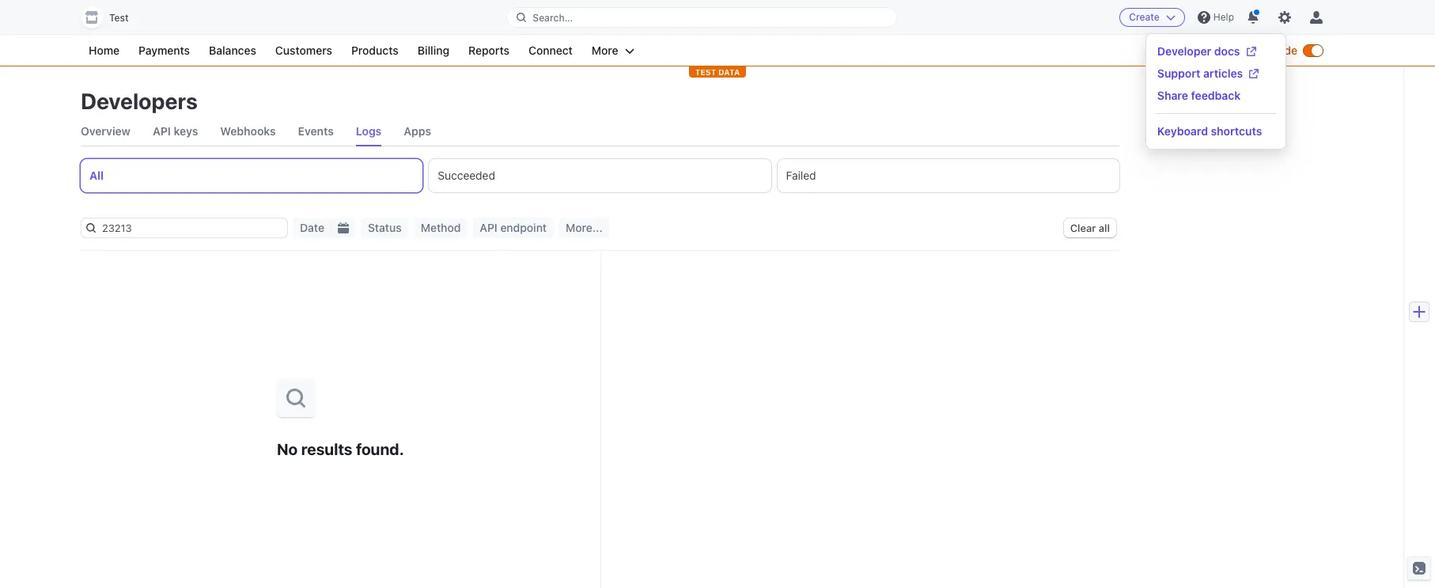 Task type: vqa. For each thing, say whether or not it's contained in the screenshot.
second Shortcuts element from the top of the page
no



Task type: describe. For each thing, give the bounding box(es) containing it.
clear all button
[[1064, 218, 1117, 237]]

webhooks
[[220, 124, 276, 138]]

api endpoint button
[[474, 218, 553, 238]]

products
[[351, 44, 399, 57]]

events
[[298, 124, 334, 138]]

support articles link
[[1158, 66, 1260, 82]]

developer
[[1158, 44, 1212, 58]]

more...
[[566, 221, 603, 234]]

endpoint
[[501, 221, 547, 234]]

failed
[[787, 169, 817, 182]]

succeeded button
[[429, 159, 772, 192]]

reports link
[[461, 41, 518, 60]]

more... button
[[560, 218, 609, 238]]

help button
[[1192, 5, 1241, 30]]

search…
[[533, 11, 573, 23]]

home
[[89, 44, 120, 57]]

data
[[719, 67, 740, 77]]

status tab list
[[81, 159, 1120, 192]]

more
[[592, 44, 619, 57]]

date button
[[294, 218, 331, 238]]

events link
[[298, 117, 334, 146]]

api keys
[[153, 124, 198, 138]]

clear
[[1071, 222, 1097, 234]]

no results found.
[[277, 440, 404, 458]]

billing
[[418, 44, 450, 57]]

test for test mode
[[1244, 44, 1266, 57]]

keyboard shortcuts
[[1158, 124, 1263, 138]]

create
[[1130, 11, 1160, 23]]

test mode
[[1244, 44, 1298, 57]]

test for test
[[109, 12, 129, 24]]

api for api endpoint
[[480, 221, 498, 234]]

logs
[[356, 124, 382, 138]]

overview
[[81, 124, 131, 138]]

all
[[89, 169, 104, 182]]

succeeded
[[438, 169, 495, 182]]

found.
[[356, 440, 404, 458]]

balances
[[209, 44, 256, 57]]

logs link
[[356, 117, 382, 146]]

tab list containing overview
[[81, 117, 1120, 146]]

payments link
[[131, 41, 198, 60]]

method button
[[415, 218, 467, 238]]

status button
[[362, 218, 408, 238]]

webhooks link
[[220, 117, 276, 146]]

feedback
[[1192, 89, 1241, 102]]

failed button
[[778, 159, 1120, 192]]

customers link
[[267, 41, 340, 60]]

results
[[301, 440, 353, 458]]

apps
[[404, 124, 431, 138]]

balances link
[[201, 41, 264, 60]]

Resource ID search field
[[96, 218, 287, 237]]



Task type: locate. For each thing, give the bounding box(es) containing it.
help
[[1214, 11, 1235, 23]]

0 vertical spatial api
[[153, 124, 171, 138]]

Search… text field
[[508, 8, 897, 27]]

all button
[[81, 159, 423, 192]]

developers up overview
[[81, 88, 198, 114]]

payments
[[139, 44, 190, 57]]

apps link
[[404, 117, 431, 146]]

1 vertical spatial developers
[[81, 88, 198, 114]]

api for api keys
[[153, 124, 171, 138]]

overview link
[[81, 117, 131, 146]]

docs
[[1215, 44, 1241, 58]]

test button
[[81, 6, 145, 28]]

articles
[[1204, 66, 1244, 80]]

keyboard
[[1158, 124, 1209, 138]]

developers link
[[1159, 41, 1234, 60]]

1 horizontal spatial developers
[[1167, 44, 1226, 57]]

share feedback
[[1158, 89, 1241, 102]]

0 horizontal spatial api
[[153, 124, 171, 138]]

developer docs link
[[1158, 44, 1257, 59]]

tab list
[[81, 117, 1120, 146]]

api inside button
[[480, 221, 498, 234]]

share
[[1158, 89, 1189, 102]]

1 vertical spatial api
[[480, 221, 498, 234]]

status
[[368, 221, 402, 234]]

1 vertical spatial test
[[1244, 44, 1266, 57]]

home link
[[81, 41, 128, 60]]

0 vertical spatial developers
[[1167, 44, 1226, 57]]

1 horizontal spatial test
[[1244, 44, 1266, 57]]

method
[[421, 221, 461, 234]]

help menu
[[1147, 34, 1286, 149]]

clear all
[[1071, 222, 1111, 234]]

reports
[[469, 44, 510, 57]]

shortcuts
[[1212, 124, 1263, 138]]

api left "keys"
[[153, 124, 171, 138]]

test
[[696, 67, 717, 77]]

test
[[109, 12, 129, 24], [1244, 44, 1266, 57]]

no
[[277, 440, 298, 458]]

api
[[153, 124, 171, 138], [480, 221, 498, 234]]

0 vertical spatial test
[[109, 12, 129, 24]]

products link
[[344, 41, 407, 60]]

test data
[[696, 67, 740, 77]]

developer docs
[[1158, 44, 1241, 58]]

support articles
[[1158, 66, 1244, 80]]

all
[[1099, 222, 1111, 234]]

create button
[[1120, 8, 1186, 27]]

api left endpoint
[[480, 221, 498, 234]]

support
[[1158, 66, 1201, 80]]

test up home
[[109, 12, 129, 24]]

0 horizontal spatial test
[[109, 12, 129, 24]]

test right docs
[[1244, 44, 1266, 57]]

api endpoint
[[480, 221, 547, 234]]

api keys link
[[153, 117, 198, 146]]

connect
[[529, 44, 573, 57]]

Search… search field
[[508, 8, 897, 27]]

0 horizontal spatial developers
[[81, 88, 198, 114]]

mode
[[1269, 44, 1298, 57]]

test inside button
[[109, 12, 129, 24]]

keys
[[174, 124, 198, 138]]

developers up support articles
[[1167, 44, 1226, 57]]

customers
[[275, 44, 332, 57]]

connect link
[[521, 41, 581, 60]]

date
[[300, 221, 325, 234]]

developers
[[1167, 44, 1226, 57], [81, 88, 198, 114]]

billing link
[[410, 41, 458, 60]]

1 horizontal spatial api
[[480, 221, 498, 234]]

more button
[[584, 41, 642, 60]]



